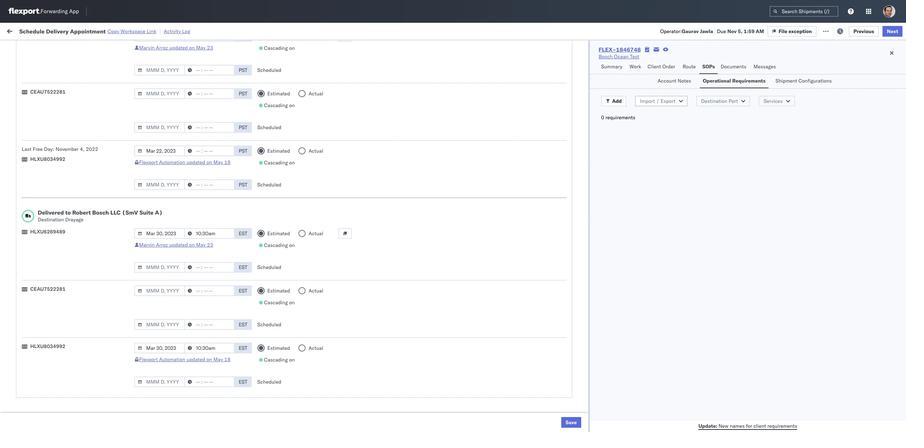 Task type: locate. For each thing, give the bounding box(es) containing it.
0 horizontal spatial numbers
[[639, 57, 656, 63]]

3, for 1:00 am cst, feb 3, 2023
[[203, 321, 208, 327]]

2 7:30 from the top
[[159, 337, 170, 343]]

import / export
[[641, 98, 676, 104]]

1 ocean fcl from the top
[[306, 86, 331, 92]]

1 vertical spatial 1:59 am cst, dec 14, 2022
[[159, 164, 225, 171]]

1 vertical spatial rotterdam,
[[64, 321, 90, 327]]

0 horizontal spatial for
[[68, 44, 74, 49]]

order
[[663, 63, 676, 70]]

flex-1889466 button
[[538, 147, 588, 157], [538, 147, 588, 157], [538, 162, 588, 172], [538, 162, 588, 172], [538, 178, 588, 188], [538, 178, 588, 188], [538, 194, 588, 204], [538, 194, 588, 204]]

risk
[[156, 28, 164, 34]]

0 vertical spatial confirm pickup from rotterdam, netherlands button
[[16, 320, 119, 328]]

ocean fcl
[[306, 86, 331, 92], [306, 133, 331, 139], [306, 148, 331, 155], [306, 196, 331, 202], [306, 227, 331, 233], [306, 274, 331, 280], [306, 290, 331, 296], [306, 337, 331, 343], [306, 352, 331, 359]]

1 cascading from the top
[[264, 45, 288, 51]]

0 vertical spatial 14,
[[204, 148, 211, 155]]

summary
[[602, 63, 623, 70]]

3 ceau7522281, hlxu6269489, hlxu8034992 from the top
[[618, 101, 729, 108]]

destination left the agent
[[859, 415, 886, 421]]

feb down 7:30 am cst, feb 3, 2023
[[193, 352, 202, 359]]

flex-1846748 link
[[599, 46, 641, 53]]

3 fcl from the top
[[321, 148, 331, 155]]

ocean fcl for 10:30 pm cst, jan 28, 2023
[[306, 274, 331, 280]]

dec up 6:00 pm cst, dec 23, 2022
[[193, 164, 203, 171]]

rotterdam, for 1:00 am cst, feb 3, 2023
[[64, 321, 90, 327]]

import inside button
[[641, 98, 655, 104]]

0 vertical spatial confirm delivery link
[[16, 195, 54, 202]]

upload customs clearance documents for 10:30 pm cst, jan 28, 2023 upload customs clearance documents link
[[16, 274, 105, 280]]

may up deadline "button"
[[196, 45, 206, 51]]

1 ceau7522281 from the top
[[30, 89, 66, 95]]

14, for schedule pickup from los angeles, ca
[[204, 148, 211, 155]]

clearance for 3rd upload customs clearance documents link from the top
[[55, 399, 78, 405]]

4, for 2022
[[80, 146, 85, 153]]

flexport automation updated on may 18 down 7:30 am cst, feb 3, 2023
[[139, 357, 231, 363]]

jawla left 'due'
[[701, 28, 714, 34]]

hlxu6269489, down account notes
[[656, 86, 693, 92]]

4 cascading from the top
[[264, 242, 288, 249]]

2023 right 30,
[[211, 290, 223, 296]]

feb for 1:00 am cst, feb 7, 2023
[[193, 384, 202, 390]]

test123456
[[684, 70, 714, 76], [684, 86, 714, 92], [684, 101, 714, 108]]

shipment
[[776, 78, 798, 84]]

automation up the 6:00
[[159, 159, 185, 166]]

2 numbers from the left
[[710, 57, 728, 63]]

ceau7522281, hlxu6269489, hlxu8034992 down export
[[618, 117, 729, 123]]

0 horizontal spatial import
[[61, 28, 77, 34]]

requirements right the client
[[768, 423, 798, 430]]

feb for 12:00 am cst, feb 10, 2023
[[196, 399, 205, 406]]

2 marvin arroz updated on may 23 button from the top
[[139, 242, 213, 248]]

agent
[[887, 415, 900, 421]]

hlxu6269489, down account notes button
[[656, 101, 693, 108]]

0 vertical spatial 10:30 pm cst, jan 23, 2023
[[159, 227, 226, 233]]

may up 6:00 pm cst, dec 23, 2022
[[214, 159, 223, 166]]

est
[[239, 231, 248, 237], [239, 264, 248, 271], [239, 288, 248, 294], [239, 322, 248, 328], [239, 345, 248, 352], [239, 379, 248, 386]]

container numbers button
[[615, 56, 673, 63]]

marvin arroz updated on may 23 up 1:59 am cst, jan 25, 2023
[[139, 242, 213, 248]]

activity log button
[[164, 27, 190, 35]]

2 vertical spatial test123456
[[684, 101, 714, 108]]

2 vertical spatial 10:30
[[159, 274, 173, 280]]

1 confirm delivery link from the top
[[16, 195, 54, 202]]

4 angeles, from the top
[[76, 148, 96, 155]]

0 vertical spatial upload customs clearance documents link
[[16, 273, 105, 280]]

1 marvin arroz updated on may 23 from the top
[[139, 45, 213, 51]]

appointment for 10:30 pm cst, jan 23, 2023
[[58, 227, 88, 233]]

automation for pst
[[159, 159, 185, 166]]

4 flex-2130387 from the top
[[549, 321, 586, 327]]

1 horizontal spatial work
[[630, 63, 642, 70]]

numbers inside mbl/mawb numbers button
[[710, 57, 728, 63]]

marvin
[[139, 45, 155, 51], [139, 242, 155, 248]]

flexport automation updated on may 18 for est
[[139, 357, 231, 363]]

1 vertical spatial cdt,
[[181, 86, 192, 92]]

689 at risk
[[139, 28, 164, 34]]

automation
[[159, 159, 185, 166], [159, 357, 185, 363]]

flex-2130387 for schedule delivery appointment
[[549, 227, 586, 233]]

0 vertical spatial flexport automation updated on may 18 button
[[139, 159, 231, 166]]

ceau7522281, hlxu6269489, hlxu8034992
[[618, 70, 729, 76], [618, 86, 729, 92], [618, 101, 729, 108], [618, 117, 729, 123]]

ocean fcl for 7:30 am cst, feb 3, 2023
[[306, 337, 331, 343]]

1 vertical spatial test123456
[[684, 86, 714, 92]]

pickup
[[39, 70, 54, 76], [39, 85, 54, 92], [39, 117, 54, 123], [39, 148, 54, 155], [39, 211, 54, 217], [39, 242, 54, 249], [39, 258, 54, 264], [36, 321, 51, 327], [36, 368, 51, 374]]

1 horizontal spatial requirements
[[768, 423, 798, 430]]

1:59 am cst, dec 14, 2022 up 6:00 pm cst, dec 23, 2022
[[159, 164, 225, 171]]

dec left 24,
[[193, 196, 203, 202]]

3 flex-2130384 from the top
[[549, 352, 586, 359]]

hlxu8034992
[[694, 70, 729, 76], [694, 86, 729, 92], [694, 101, 729, 108], [694, 117, 729, 123], [30, 156, 65, 163], [30, 344, 65, 350]]

2 upload customs clearance documents link from the top
[[16, 352, 105, 359]]

1 vertical spatial ceau7522281
[[30, 286, 66, 293]]

-- : -- -- text field
[[184, 31, 235, 42], [184, 88, 235, 99], [184, 122, 235, 133], [184, 146, 235, 156], [184, 180, 235, 190], [184, 228, 235, 239], [184, 262, 235, 273], [184, 343, 235, 354], [184, 377, 235, 388]]

5 est from the top
[[239, 345, 248, 352]]

1 horizontal spatial for
[[747, 423, 753, 430]]

0 vertical spatial 23
[[207, 45, 213, 51]]

1 vertical spatial confirm delivery link
[[16, 336, 54, 343]]

2 fcl from the top
[[321, 133, 331, 139]]

workitem button
[[4, 56, 148, 63]]

6:00
[[159, 180, 170, 186]]

2023 down 7:30 am cst, feb 3, 2023
[[209, 352, 221, 359]]

1:59 am cst, dec 14, 2022 down "1:00 am cst, nov 9, 2022"
[[159, 148, 225, 155]]

ocean
[[614, 53, 629, 60], [306, 86, 320, 92], [387, 86, 401, 92], [452, 86, 467, 92], [306, 133, 320, 139], [387, 133, 401, 139], [452, 133, 467, 139], [306, 148, 320, 155], [306, 196, 320, 202], [387, 196, 401, 202], [452, 196, 467, 202], [306, 227, 320, 233], [306, 274, 320, 280], [306, 290, 320, 296], [306, 337, 320, 343], [306, 352, 320, 359]]

customs for 3rd upload customs clearance documents link from the top
[[34, 399, 54, 405]]

hlxu6269489, for first the schedule pickup from los angeles, ca "link" from the top
[[656, 70, 693, 76]]

1 vertical spatial confirm delivery button
[[16, 336, 54, 344]]

schedule delivery appointment button
[[16, 101, 88, 109], [16, 163, 88, 171], [16, 226, 88, 234], [16, 289, 88, 297]]

destination down "delivered"
[[38, 217, 64, 223]]

cst, up 1:59 am cst, jan 13, 2023
[[181, 196, 192, 202]]

0 vertical spatial confirm delivery
[[16, 195, 54, 202]]

1 vertical spatial confirm pickup from rotterdam, netherlands link
[[16, 367, 119, 374]]

2 vertical spatial 1:59 am cdt, nov 5, 2022
[[159, 117, 222, 124]]

-- : -- -- text field for 9th mmm d, yyyy text field from the bottom
[[184, 31, 235, 42]]

2130387 for schedule delivery appointment
[[564, 227, 586, 233]]

1 14, from the top
[[204, 148, 211, 155]]

1 vertical spatial flexport automation updated on may 18
[[139, 357, 231, 363]]

account notes button
[[655, 74, 696, 88]]

jan down 13,
[[196, 227, 204, 233]]

10:30 pm cst, jan 28, 2023
[[159, 274, 226, 280]]

los
[[67, 70, 75, 76], [67, 85, 75, 92], [67, 117, 75, 123], [67, 148, 75, 155], [67, 211, 75, 217], [67, 258, 75, 264]]

notes
[[678, 78, 692, 84]]

MMM D, YYYY text field
[[134, 146, 185, 156], [134, 180, 185, 190], [134, 228, 185, 239]]

5 2130384 from the top
[[564, 384, 586, 390]]

marvin arroz updated on may 23
[[139, 45, 213, 51], [139, 242, 213, 248]]

ceau7522281,
[[618, 70, 655, 76], [618, 86, 655, 92], [618, 101, 655, 108], [618, 117, 655, 123]]

10:30 pm cst, jan 23, 2023 down 1:59 am cst, jan 13, 2023
[[159, 227, 226, 233]]

1 vertical spatial requirements
[[768, 423, 798, 430]]

scheduled
[[258, 67, 282, 73], [258, 124, 282, 131], [258, 182, 282, 188], [258, 264, 282, 271], [258, 322, 282, 328], [258, 379, 282, 386]]

0 vertical spatial marvin arroz updated on may 23
[[139, 45, 213, 51]]

0 horizontal spatial :
[[52, 44, 53, 49]]

24,
[[204, 196, 211, 202]]

test123456 for omkar savant
[[684, 86, 714, 92]]

10:30 up 7:30 pm cst, jan 30, 2023
[[159, 274, 173, 280]]

los for 5th the schedule pickup from los angeles, ca button from the top of the page
[[67, 211, 75, 217]]

snoozed
[[149, 44, 166, 49]]

updated up deadline
[[169, 45, 188, 51]]

4 ca from the top
[[97, 148, 104, 155]]

0 vertical spatial -- : -- -- text field
[[184, 65, 235, 76]]

10:30 pm cst, jan 23, 2023 for schedule pickup from rotterdam, netherlands
[[159, 243, 226, 249]]

cascading on for est's flexport automation updated on may 18 button
[[264, 357, 295, 364]]

ceau7522281, left the /
[[618, 101, 655, 108]]

0 vertical spatial rotterdam,
[[67, 242, 93, 249]]

cascading for 'marvin arroz updated on may 23' button for est
[[264, 242, 288, 249]]

1:59 for first the schedule pickup from los angeles, ca "link" from the top
[[159, 70, 170, 76]]

14, down 9, at the left of the page
[[204, 148, 211, 155]]

schedule delivery appointment link for 10:30 pm cst, jan 23, 2023
[[16, 226, 88, 233]]

: left no
[[166, 44, 167, 49]]

2 horizontal spatial destination
[[859, 415, 886, 421]]

1 vertical spatial arroz
[[156, 242, 168, 248]]

day:
[[44, 146, 54, 153]]

5 flex-2130384 from the top
[[549, 384, 586, 390]]

1 horizontal spatial import
[[641, 98, 655, 104]]

confirm delivery link for 7:30
[[16, 336, 54, 343]]

0 vertical spatial netherlands
[[94, 242, 122, 249]]

arroz
[[156, 45, 168, 51], [156, 242, 168, 248]]

1 -- : -- -- text field from the top
[[184, 65, 235, 76]]

0 vertical spatial confirm pickup from rotterdam, netherlands
[[16, 321, 119, 327]]

account inside button
[[658, 78, 677, 84]]

0 vertical spatial flexport automation updated on may 18
[[139, 159, 231, 166]]

2 ceau7522281, hlxu6269489, hlxu8034992 from the top
[[618, 86, 729, 92]]

1 flexport automation updated on may 18 button from the top
[[139, 159, 231, 166]]

destination
[[702, 98, 728, 104], [38, 217, 64, 223], [859, 415, 886, 421]]

1 vertical spatial 23,
[[205, 227, 213, 233]]

batch
[[867, 28, 881, 34]]

0 horizontal spatial jawla
[[701, 28, 714, 34]]

1 vertical spatial 14,
[[204, 164, 211, 171]]

3 est from the top
[[239, 288, 248, 294]]

2 ceau7522281, from the top
[[618, 86, 655, 92]]

2 schedule pickup from los angeles, ca from the top
[[16, 85, 104, 92]]

8 -- : -- -- text field from the top
[[184, 343, 235, 354]]

resize handle column header
[[146, 55, 155, 433], [258, 55, 267, 433], [293, 55, 302, 433], [359, 55, 368, 433], [425, 55, 433, 433], [526, 55, 534, 433], [606, 55, 615, 433], [672, 55, 680, 433], [798, 55, 807, 433], [864, 55, 872, 433], [894, 55, 903, 433]]

destination left "port"
[[702, 98, 728, 104]]

0 vertical spatial arroz
[[156, 45, 168, 51]]

cst, left 9, at the left of the page
[[181, 133, 192, 139]]

1893174
[[564, 211, 586, 218]]

2 vertical spatial rotterdam,
[[64, 368, 90, 374]]

1 upload customs clearance documents button from the top
[[16, 132, 105, 140]]

1 vertical spatial mmm d, yyyy text field
[[134, 180, 185, 190]]

pm up 7:30 pm cst, jan 30, 2023
[[174, 274, 182, 280]]

forwarding app link
[[9, 8, 79, 15]]

5 los from the top
[[67, 211, 75, 217]]

2 schedule pickup from los angeles, ca link from the top
[[16, 85, 104, 92]]

3 actual from the top
[[309, 148, 323, 154]]

10:30 for schedule delivery appointment
[[159, 227, 173, 233]]

requirements down add
[[606, 114, 636, 121]]

updated for flexport automation updated on may 18 button related to pst
[[187, 159, 205, 166]]

1846748
[[617, 46, 641, 53], [564, 70, 586, 76], [564, 86, 586, 92], [564, 101, 586, 108], [564, 117, 586, 124], [564, 133, 586, 139]]

MMM D, YYYY text field
[[134, 31, 185, 42], [134, 65, 185, 76], [134, 88, 185, 99], [134, 122, 185, 133], [134, 262, 185, 273], [134, 286, 185, 297], [134, 320, 185, 330], [134, 343, 185, 354], [134, 377, 185, 388]]

14, up 6:00 pm cst, dec 23, 2022
[[204, 164, 211, 171]]

updated up 1:59 am cst, jan 25, 2023
[[169, 242, 188, 248]]

jan left 30,
[[193, 290, 201, 296]]

2 schedule delivery appointment from the top
[[16, 164, 88, 170]]

-- : -- -- text field
[[184, 65, 235, 76], [184, 286, 235, 297], [184, 320, 235, 330]]

1 horizontal spatial gaurav
[[810, 70, 826, 76]]

mmm d, yyyy text field for automation
[[134, 146, 185, 156]]

2 customs from the top
[[34, 274, 54, 280]]

25,
[[202, 258, 210, 265]]

scheduled for est's flexport automation updated on may 18 button
[[258, 379, 282, 386]]

1 vertical spatial flexport
[[139, 357, 158, 363]]

rotterdam, inside button
[[67, 242, 93, 249]]

angeles, for second the schedule pickup from los angeles, ca "link" from the bottom of the page
[[76, 148, 96, 155]]

fcl for 1:59 am cdt, nov 5, 2022
[[321, 86, 331, 92]]

work down container numbers
[[630, 63, 642, 70]]

est for -- : -- -- text field associated with 5th mmm d, yyyy text field from the top of the page
[[239, 264, 248, 271]]

ocean fcl for 1:00 am cst, nov 9, 2022
[[306, 133, 331, 139]]

1 vertical spatial 10:30
[[159, 243, 173, 249]]

0 vertical spatial 1:00
[[159, 133, 170, 139]]

23 for est
[[207, 242, 213, 248]]

2 schedule delivery appointment button from the top
[[16, 163, 88, 171]]

schedule pickup from los angeles, ca
[[16, 70, 104, 76], [16, 85, 104, 92], [16, 117, 104, 123], [16, 148, 104, 155], [16, 211, 104, 217], [16, 258, 104, 264]]

work
[[78, 28, 90, 34], [630, 63, 642, 70]]

gaurav up the 'configurations'
[[810, 70, 826, 76]]

2023 up 1:59 am cst, jan 25, 2023
[[214, 243, 226, 249]]

10:30 for schedule pickup from rotterdam, netherlands
[[159, 243, 173, 249]]

1 horizontal spatial :
[[166, 44, 167, 49]]

3 schedule pickup from los angeles, ca from the top
[[16, 117, 104, 123]]

documents for 3rd upload customs clearance documents link from the top
[[79, 399, 105, 405]]

cst, down 1:00 am cst, feb 7, 2023
[[184, 399, 195, 406]]

1:00 am cst, feb 7, 2023
[[159, 384, 221, 390]]

import left the /
[[641, 98, 655, 104]]

previous button
[[849, 26, 880, 37]]

ocean fcl for 8:00 am cst, dec 24, 2022
[[306, 196, 331, 202]]

marvin arroz updated on may 23 button up deadline
[[139, 45, 213, 51]]

jan left 13,
[[193, 211, 201, 218]]

23, for schedule delivery appointment
[[205, 227, 213, 233]]

flex-2130384 button
[[538, 288, 588, 298], [538, 288, 588, 298], [538, 304, 588, 313], [538, 304, 588, 313], [538, 351, 588, 361], [538, 351, 588, 361], [538, 366, 588, 376], [538, 366, 588, 376], [538, 382, 588, 392], [538, 382, 588, 392]]

destination inside destination port button
[[702, 98, 728, 104]]

test inside bosch ocean test link
[[630, 53, 640, 60]]

confirm
[[16, 195, 35, 202], [16, 321, 35, 327], [16, 336, 35, 343], [16, 368, 35, 374], [16, 383, 35, 390]]

0 vertical spatial 4,
[[80, 146, 85, 153]]

18 for pst
[[224, 159, 231, 166]]

0 vertical spatial marvin arroz updated on may 23 button
[[139, 45, 213, 51]]

3 upload customs clearance documents from the top
[[16, 352, 105, 358]]

0 horizontal spatial requirements
[[606, 114, 636, 121]]

ceau7522281, down container numbers
[[618, 70, 655, 76]]

hlxu6269489, down export
[[656, 117, 693, 123]]

for left work,
[[68, 44, 74, 49]]

: for status
[[52, 44, 53, 49]]

november
[[56, 146, 79, 153]]

numbers inside container numbers button
[[639, 57, 656, 63]]

marvin arroz updated on may 23 up deadline
[[139, 45, 213, 51]]

customs
[[34, 132, 54, 139], [34, 274, 54, 280], [34, 352, 54, 358], [34, 399, 54, 405]]

3 1889466 from the top
[[564, 180, 586, 186]]

4 upload customs clearance documents from the top
[[16, 399, 105, 405]]

2 vertical spatial cdt,
[[181, 117, 192, 124]]

1 vertical spatial jawla
[[827, 70, 840, 76]]

0 vertical spatial 23,
[[203, 180, 211, 186]]

hlxu6269489, for 4th the schedule pickup from los angeles, ca "link" from the bottom of the page
[[656, 86, 693, 92]]

1 vertical spatial automation
[[159, 357, 185, 363]]

feb
[[193, 321, 202, 327], [193, 337, 202, 343], [193, 352, 202, 359], [193, 384, 202, 390], [196, 399, 205, 406]]

to
[[65, 209, 71, 216]]

3 schedule delivery appointment link from the top
[[16, 226, 88, 233]]

numbers up sops
[[710, 57, 728, 63]]

23 up 25,
[[207, 242, 213, 248]]

cst, down 7:30 am cst, feb 3, 2023
[[180, 352, 192, 359]]

2 pst from the top
[[239, 67, 248, 73]]

arroz left no
[[156, 45, 168, 51]]

for left the client
[[747, 423, 753, 430]]

cdt,
[[181, 70, 192, 76], [181, 86, 192, 92], [181, 117, 192, 124]]

: left ready
[[52, 44, 53, 49]]

30,
[[202, 290, 210, 296]]

operator: gaurav jawla
[[661, 28, 714, 34]]

-- : -- -- text field for 7th mmm d, yyyy text field from the bottom of the page
[[184, 88, 235, 99]]

2 confirm pickup from rotterdam, netherlands from the top
[[16, 368, 119, 374]]

0
[[602, 114, 605, 121]]

cst, up 7:30 pm cst, jan 30, 2023
[[183, 274, 195, 280]]

suite
[[140, 209, 154, 216]]

2 automation from the top
[[159, 357, 185, 363]]

cdt, for omkar
[[181, 86, 192, 92]]

jawla up savant
[[827, 70, 840, 76]]

11 resize handle column header from the left
[[894, 55, 903, 433]]

ceau7522281, down add
[[618, 117, 655, 123]]

5 cascading from the top
[[264, 300, 288, 306]]

1:59 am cst, dec 14, 2022 for schedule delivery appointment
[[159, 164, 225, 171]]

14,
[[204, 148, 211, 155], [204, 164, 211, 171]]

1 confirm pickup from rotterdam, netherlands link from the top
[[16, 320, 119, 327]]

2 flexport automation updated on may 18 from the top
[[139, 357, 231, 363]]

2 10:30 pm cst, jan 23, 2023 from the top
[[159, 243, 226, 249]]

2023 down 1:00 am cst, feb 3, 2023
[[209, 337, 221, 343]]

pm
[[171, 180, 179, 186], [174, 227, 182, 233], [174, 243, 182, 249], [174, 274, 182, 280], [171, 290, 179, 296], [171, 352, 179, 359]]

-- : -- -- text field for eighth mmm d, yyyy text field
[[184, 343, 235, 354]]

:
[[52, 44, 53, 49], [166, 44, 167, 49]]

netherlands inside button
[[94, 242, 122, 249]]

0 vertical spatial marvin
[[139, 45, 155, 51]]

1 vertical spatial for
[[747, 423, 753, 430]]

marvin arroz updated on may 23 button up 1:59 am cst, jan 25, 2023
[[139, 242, 213, 248]]

ceau7522281, hlxu6269489, hlxu8034992 down account notes button
[[618, 101, 729, 108]]

--
[[437, 399, 443, 406]]

arroz down a)
[[156, 242, 168, 248]]

0 vertical spatial 7:30
[[159, 290, 170, 296]]

est for eighth mmm d, yyyy text field -- : -- -- text field
[[239, 345, 248, 352]]

7,
[[203, 384, 208, 390]]

jan for schedule pickup from rotterdam, netherlands link
[[196, 243, 204, 249]]

1 vertical spatial -- : -- -- text field
[[184, 286, 235, 297]]

pickup inside button
[[39, 242, 54, 249]]

7:30 down 10:30 pm cst, jan 28, 2023
[[159, 290, 170, 296]]

upload customs clearance documents link for 10:30 pm cst, jan 28, 2023
[[16, 273, 105, 280]]

0 vertical spatial ceau7522281
[[30, 89, 66, 95]]

3 confirm from the top
[[16, 336, 35, 343]]

1 vertical spatial 1:59 am cdt, nov 5, 2022
[[159, 86, 222, 92]]

1 vertical spatial work
[[630, 63, 642, 70]]

0 vertical spatial flexport
[[139, 159, 158, 166]]

gaurav up mbl/mawb
[[682, 28, 699, 34]]

1 confirm pickup from rotterdam, netherlands from the top
[[16, 321, 119, 327]]

23, down 13,
[[205, 227, 213, 233]]

23 for pst
[[207, 45, 213, 51]]

hlxu6269489, for 3rd the schedule pickup from los angeles, ca "link" from the bottom
[[656, 117, 693, 123]]

feb left 7,
[[193, 384, 202, 390]]

confirm delivery button for 7:30 am cst, feb 3, 2023
[[16, 336, 54, 344]]

3, for 7:30 am cst, feb 3, 2023
[[203, 337, 208, 343]]

netherlands
[[94, 242, 122, 249], [91, 321, 119, 327], [91, 368, 119, 374]]

2 vertical spatial 23,
[[205, 243, 213, 249]]

mmm d, yyyy text field up the 6:00
[[134, 146, 185, 156]]

copy
[[108, 28, 119, 34]]

1:59 am cdt, nov 5, 2022 for omkar
[[159, 86, 222, 92]]

mmm d, yyyy text field down a)
[[134, 228, 185, 239]]

at
[[150, 28, 154, 34]]

6 cascading on from the top
[[264, 357, 295, 364]]

flexport automation updated on may 18 button up 6:00 pm cst, dec 23, 2022
[[139, 159, 231, 166]]

feb down 1:00 am cst, feb 3, 2023
[[193, 337, 202, 343]]

schedule delivery appointment link for 7:30 pm cst, jan 30, 2023
[[16, 289, 88, 296]]

1 fcl from the top
[[321, 86, 331, 92]]

appointment for 7:30 pm cst, jan 30, 2023
[[58, 289, 88, 296]]

2 vertical spatial netherlands
[[91, 368, 119, 374]]

1 vertical spatial marvin arroz updated on may 23
[[139, 242, 213, 248]]

flex-1893174 button
[[538, 209, 588, 219], [538, 209, 588, 219]]

destination inside delivered to robert bosch llc (smv suite a) destination drayage
[[38, 217, 64, 223]]

0 vertical spatial automation
[[159, 159, 185, 166]]

7:30 down 7:30 am cst, feb 3, 2023
[[159, 352, 170, 359]]

1 angeles, from the top
[[76, 70, 96, 76]]

-- : -- -- text field down deadline "button"
[[184, 65, 235, 76]]

flex-1889466
[[549, 148, 586, 155], [549, 164, 586, 171], [549, 180, 586, 186], [549, 196, 586, 202]]

ocean fcl for 1:59 am cst, dec 14, 2022
[[306, 148, 331, 155]]

4 customs from the top
[[34, 399, 54, 405]]

hlxu6269489, up account notes
[[656, 70, 693, 76]]

jan for schedule delivery appointment link related to 7:30 pm cst, jan 30, 2023
[[193, 290, 201, 296]]

3, up 7:30 am cst, feb 3, 2023
[[203, 321, 208, 327]]

-- : -- -- text field for mmm d, yyyy text box for automation
[[184, 146, 235, 156]]

1 23 from the top
[[207, 45, 213, 51]]

upload customs clearance documents for 3rd upload customs clearance documents link from the top
[[16, 399, 105, 405]]

activity
[[164, 28, 181, 34]]

1 confirm from the top
[[16, 195, 35, 202]]

numbers for container numbers
[[639, 57, 656, 63]]

schedule pickup from los angeles, ca link
[[16, 69, 104, 76], [16, 85, 104, 92], [16, 116, 104, 124], [16, 148, 104, 155], [16, 210, 104, 218]]

savant
[[826, 86, 842, 92]]

23, up 25,
[[205, 243, 213, 249]]

1 vertical spatial 1:00
[[159, 321, 170, 327]]

0 horizontal spatial 4,
[[80, 146, 85, 153]]

from inside button
[[55, 242, 66, 249]]

0 vertical spatial destination
[[702, 98, 728, 104]]

0 vertical spatial gaurav
[[682, 28, 699, 34]]

8:00
[[159, 196, 170, 202]]

0 horizontal spatial destination
[[38, 217, 64, 223]]

0 horizontal spatial work
[[78, 28, 90, 34]]

9 mmm d, yyyy text field from the top
[[134, 377, 185, 388]]

deadline button
[[156, 56, 260, 63]]

1 vertical spatial 10:30 pm cst, jan 23, 2023
[[159, 243, 226, 249]]

netherlands for 10:30 pm cst, jan 23, 2023
[[94, 242, 122, 249]]

workitem
[[8, 57, 26, 63]]

2 vertical spatial mmm d, yyyy text field
[[134, 228, 185, 239]]

pm down 10:30 pm cst, jan 28, 2023
[[171, 290, 179, 296]]

1 vertical spatial 3,
[[203, 337, 208, 343]]

confirm delivery for 8:00
[[16, 195, 54, 202]]

confirm for 1:00
[[16, 321, 35, 327]]

4 est from the top
[[239, 322, 248, 328]]

air
[[306, 399, 312, 406]]

integration
[[371, 274, 396, 280], [437, 274, 461, 280], [371, 337, 396, 343], [437, 337, 461, 343]]

feb for 1:00 am cst, feb 3, 2023
[[193, 321, 202, 327]]

3 mmm d, yyyy text field from the top
[[134, 228, 185, 239]]

numbers up 'client'
[[639, 57, 656, 63]]

2 cascading from the top
[[264, 102, 288, 109]]

2 vertical spatial destination
[[859, 415, 886, 421]]

drayage
[[65, 217, 84, 223]]

7 -- : -- -- text field from the top
[[184, 262, 235, 273]]

delivered to robert bosch llc (smv suite a) destination drayage
[[38, 209, 163, 223]]

0 vertical spatial upload customs clearance documents button
[[16, 132, 105, 140]]

cdt, for gaurav
[[181, 70, 192, 76]]

7 mmm d, yyyy text field from the top
[[134, 320, 185, 330]]

may down 7:30 am cst, feb 3, 2023
[[214, 357, 223, 363]]

flexport
[[139, 159, 158, 166], [139, 357, 158, 363]]

0 vertical spatial jawla
[[701, 28, 714, 34]]

9,
[[204, 133, 208, 139]]

1 vertical spatial marvin
[[139, 242, 155, 248]]

schedule
[[19, 28, 45, 35], [16, 70, 37, 76], [16, 85, 37, 92], [16, 101, 37, 107], [16, 117, 37, 123], [16, 148, 37, 155], [16, 164, 37, 170], [16, 211, 37, 217], [16, 227, 37, 233], [16, 242, 37, 249], [16, 258, 37, 264], [16, 289, 37, 296]]

1 vertical spatial import
[[641, 98, 655, 104]]

0 vertical spatial confirm delivery button
[[16, 195, 54, 203]]

0 vertical spatial confirm pickup from rotterdam, netherlands link
[[16, 320, 119, 327]]

2 1:59 am cst, dec 14, 2022 from the top
[[159, 164, 225, 171]]

23 up deadline "button"
[[207, 45, 213, 51]]

10:30 pm cst, jan 23, 2023 up 1:59 am cst, jan 25, 2023
[[159, 243, 226, 249]]

1 vertical spatial confirm delivery
[[16, 336, 54, 343]]

4 confirm from the top
[[16, 368, 35, 374]]

1 vertical spatial 7:30
[[159, 337, 170, 343]]

/
[[657, 98, 660, 104]]

1 vertical spatial gaurav
[[810, 70, 826, 76]]

bosch ocean test
[[599, 53, 640, 60], [371, 86, 412, 92], [437, 86, 477, 92], [371, 133, 412, 139], [437, 133, 477, 139], [371, 196, 412, 202], [437, 196, 477, 202]]

1 mmm d, yyyy text field from the top
[[134, 146, 185, 156]]

flex-1989365 button
[[538, 398, 588, 408], [538, 398, 588, 408]]

fcl for 7:30 pm cst, jan 30, 2023
[[321, 290, 331, 296]]

schedule pickup from los angeles, ca for second the schedule pickup from los angeles, ca "link" from the bottom of the page
[[16, 148, 104, 155]]

1 upload customs clearance documents from the top
[[16, 132, 105, 139]]

1 horizontal spatial destination
[[702, 98, 728, 104]]

0 vertical spatial for
[[68, 44, 74, 49]]

0 vertical spatial mmm d, yyyy text field
[[134, 146, 185, 156]]

1 vertical spatial 18
[[224, 357, 231, 363]]

account notes
[[658, 78, 692, 84]]

dec for schedule pickup from los angeles, ca
[[193, 148, 203, 155]]

0 horizontal spatial gaurav
[[682, 28, 699, 34]]

pickup for second the schedule pickup from los angeles, ca "link" from the bottom of the page
[[39, 148, 54, 155]]

1 vertical spatial netherlands
[[91, 321, 119, 327]]

flexport automation updated on may 18 up 6:00 pm cst, dec 23, 2022
[[139, 159, 231, 166]]

1 schedule delivery appointment button from the top
[[16, 101, 88, 109]]

confirm delivery button
[[16, 195, 54, 203], [16, 336, 54, 344]]

ceau7522281, down work button at the right of the page
[[618, 86, 655, 92]]

message (0)
[[104, 28, 133, 34]]

import up ready
[[61, 28, 77, 34]]

2 vertical spatial -- : -- -- text field
[[184, 320, 235, 330]]

7 resize handle column header from the left
[[606, 55, 615, 433]]

0 vertical spatial 1:59 am cdt, nov 5, 2022
[[159, 70, 222, 76]]

may up 25,
[[196, 242, 206, 248]]

customs for 10:30 pm cst, jan 28, 2023 upload customs clearance documents link
[[34, 274, 54, 280]]

work
[[20, 26, 39, 36]]

1 horizontal spatial 4,
[[203, 352, 207, 359]]

3 cascading on from the top
[[264, 160, 295, 166]]

1 vertical spatial flexport automation updated on may 18 button
[[139, 357, 231, 363]]

confirm delivery link for 8:00
[[16, 195, 54, 202]]

rotterdam, for 10:30 pm cst, jan 23, 2023
[[67, 242, 93, 249]]

1 automation from the top
[[159, 159, 185, 166]]

5 fcl from the top
[[321, 227, 331, 233]]

fcl for 10:30 pm cst, jan 23, 2023
[[321, 227, 331, 233]]

10:30 up 1:59 am cst, jan 25, 2023
[[159, 243, 173, 249]]

2 ca from the top
[[97, 85, 104, 92]]

confirm delivery button for 8:00 am cst, dec 24, 2022
[[16, 195, 54, 203]]

1 7:30 from the top
[[159, 290, 170, 296]]

2 flexport from the top
[[139, 357, 158, 363]]

3 estimated from the top
[[268, 148, 290, 154]]

2 vertical spatial 7:30
[[159, 352, 170, 359]]

2 vertical spatial upload customs clearance documents link
[[16, 399, 105, 406]]

1662119
[[564, 258, 586, 265]]

1 vertical spatial upload customs clearance documents button
[[16, 399, 105, 407]]

3 -- : -- -- text field from the top
[[184, 122, 235, 133]]



Task type: vqa. For each thing, say whether or not it's contained in the screenshot.
"Shipper" related to FLEX-1929977
no



Task type: describe. For each thing, give the bounding box(es) containing it.
from for 4th the schedule pickup from los angeles, ca "link" from the bottom of the page
[[55, 85, 66, 92]]

documents button
[[718, 60, 751, 74]]

pickup for 3rd the schedule pickup from los angeles, ca "link" from the bottom
[[39, 117, 54, 123]]

5 actual from the top
[[309, 288, 323, 294]]

dec for schedule delivery appointment
[[193, 164, 203, 171]]

4 flex-1889466 from the top
[[549, 196, 586, 202]]

pm down 1:59 am cst, jan 13, 2023
[[174, 227, 182, 233]]

port
[[729, 98, 739, 104]]

5 schedule pickup from los angeles, ca link from the top
[[16, 210, 104, 218]]

status
[[39, 44, 52, 49]]

demo123
[[684, 415, 708, 421]]

flex-1662119
[[549, 258, 586, 265]]

log
[[182, 28, 190, 34]]

12:00 am cst, feb 10, 2023
[[159, 399, 228, 406]]

6 ca from the top
[[97, 258, 104, 264]]

1 ceau7522281, from the top
[[618, 70, 655, 76]]

link
[[147, 28, 156, 34]]

3 mmm d, yyyy text field from the top
[[134, 88, 185, 99]]

6:00 pm cst, dec 23, 2022
[[159, 180, 225, 186]]

jan left 28,
[[196, 274, 204, 280]]

marvin for est
[[139, 242, 155, 248]]

container
[[618, 57, 637, 63]]

marvin arroz updated on may 23 button for pst
[[139, 45, 213, 51]]

messages button
[[751, 60, 780, 74]]

3 resize handle column header from the left
[[293, 55, 302, 433]]

work,
[[75, 44, 87, 49]]

test123456 for gaurav jawla
[[684, 70, 714, 76]]

confirm for 7:30
[[16, 336, 35, 343]]

0 vertical spatial requirements
[[606, 114, 636, 121]]

6 estimated from the top
[[268, 345, 290, 352]]

flex-1893174
[[549, 211, 586, 218]]

1 actual from the top
[[309, 33, 323, 40]]

schedule delivery appointment for 1:59
[[16, 164, 88, 170]]

1 1889466 from the top
[[564, 148, 586, 155]]

2 scheduled from the top
[[258, 124, 282, 131]]

14, for schedule delivery appointment
[[204, 164, 211, 171]]

ocean fcl for 1:59 am cdt, nov 5, 2022
[[306, 86, 331, 92]]

6 los from the top
[[67, 258, 75, 264]]

copy workspace link button
[[108, 28, 156, 34]]

cst, up the 12:00 am cst, feb 10, 2023 on the bottom left of the page
[[181, 384, 192, 390]]

8:00 am cst, dec 24, 2022
[[159, 196, 225, 202]]

from for second the schedule pickup from los angeles, ca "link" from the bottom of the page
[[55, 148, 66, 155]]

flex-2130384 for 7:30 pm cst, jan 30, 2023
[[549, 290, 586, 296]]

8 resize handle column header from the left
[[672, 55, 680, 433]]

export
[[661, 98, 676, 104]]

3 1:59 am cdt, nov 5, 2022 from the top
[[159, 117, 222, 124]]

cst, up 1:59 am cst, jan 25, 2023
[[183, 243, 195, 249]]

jan for schedule delivery appointment link for 10:30 pm cst, jan 23, 2023
[[196, 227, 204, 233]]

services
[[764, 98, 783, 104]]

3 flex-2130387 from the top
[[549, 274, 586, 280]]

4 2130384 from the top
[[564, 368, 586, 374]]

5 mmm d, yyyy text field from the top
[[134, 262, 185, 273]]

fcl for 1:59 am cst, dec 14, 2022
[[321, 148, 331, 155]]

omkar
[[810, 86, 825, 92]]

flex-2130387 for confirm pickup from rotterdam, netherlands
[[549, 321, 586, 327]]

documents for 7:30 pm cst, feb 4, 2023's upload customs clearance documents link
[[79, 352, 105, 358]]

2 confirm pickup from rotterdam, netherlands button from the top
[[16, 367, 119, 375]]

5 scheduled from the top
[[258, 322, 282, 328]]

ocean fcl for 7:30 pm cst, jan 30, 2023
[[306, 290, 331, 296]]

2 upload from the top
[[16, 274, 33, 280]]

2023 right 7,
[[209, 384, 221, 390]]

actual for -- : -- -- text field for 7th mmm d, yyyy text field from the bottom of the page
[[309, 91, 323, 97]]

marvin for pst
[[139, 45, 155, 51]]

marvin arroz updated on may 23 for pst
[[139, 45, 213, 51]]

client
[[754, 423, 767, 430]]

-- : -- -- text field for sixth mmm d, yyyy text field from the bottom
[[184, 122, 235, 133]]

(smv
[[122, 209, 138, 216]]

confirm delivery for 7:30
[[16, 336, 54, 343]]

1:59 am cdt, nov 5, 2022 for gaurav
[[159, 70, 222, 76]]

los for 5th the schedule pickup from los angeles, ca button from the bottom
[[67, 70, 75, 76]]

activity log
[[164, 28, 190, 34]]

updated for 'marvin arroz updated on may 23' button for est
[[169, 242, 188, 248]]

cst, up 6:00 pm cst, dec 23, 2022
[[181, 164, 192, 171]]

2023 right 13,
[[211, 211, 224, 218]]

3 schedule pickup from los angeles, ca link from the top
[[16, 116, 104, 124]]

robert
[[72, 209, 91, 216]]

track
[[190, 28, 201, 34]]

5 pst from the top
[[239, 148, 248, 154]]

operator:
[[661, 28, 682, 34]]

forwarding
[[41, 8, 68, 15]]

next
[[888, 28, 899, 34]]

schedule delivery appointment button for 10:30 pm cst, jan 23, 2023
[[16, 226, 88, 234]]

by:
[[26, 44, 33, 50]]

los for 2nd the schedule pickup from los angeles, ca button
[[67, 85, 75, 92]]

fcl for 8:00 am cst, dec 24, 2022
[[321, 196, 331, 202]]

work inside button
[[630, 63, 642, 70]]

1 pst from the top
[[239, 33, 248, 40]]

4 schedule pickup from los angeles, ca link from the top
[[16, 148, 104, 155]]

add
[[613, 98, 622, 104]]

llc
[[110, 209, 121, 216]]

jaehyung choi - test destination agent
[[810, 415, 900, 421]]

forwarding app
[[41, 8, 79, 15]]

3 flex-1889466 from the top
[[549, 180, 586, 186]]

3 10:30 from the top
[[159, 274, 173, 280]]

scheduled for 'marvin arroz updated on may 23' button for est
[[258, 264, 282, 271]]

1 flex-1889466 from the top
[[549, 148, 586, 155]]

180
[[172, 28, 181, 34]]

test
[[417, 399, 429, 406]]

1 clearance from the top
[[55, 132, 78, 139]]

Search Shipments (/) text field
[[770, 6, 839, 17]]

2130387 for schedule pickup from rotterdam, netherlands
[[564, 243, 586, 249]]

cst, down 8:00 am cst, dec 24, 2022
[[181, 211, 192, 218]]

3 ceau7522281, from the top
[[618, 101, 655, 108]]

flexport. image
[[9, 8, 41, 15]]

cst, down 10:30 pm cst, jan 28, 2023
[[180, 290, 192, 296]]

updated for 'marvin arroz updated on may 23' button corresponding to pst
[[169, 45, 188, 51]]

clearance for 10:30 pm cst, jan 28, 2023 upload customs clearance documents link
[[55, 274, 78, 280]]

1:00 for 1:00 am cst, feb 3, 2023
[[159, 321, 170, 327]]

mbl/mawb numbers button
[[680, 56, 799, 63]]

schedule pickup from los angeles, ca for 4th the schedule pickup from los angeles, ca "link" from the bottom of the page
[[16, 85, 104, 92]]

cst, down 1:59 am cst, jan 13, 2023
[[183, 227, 195, 233]]

5 flex-2130387 from the top
[[549, 337, 586, 343]]

3 schedule pickup from los angeles, ca button from the top
[[16, 116, 104, 124]]

1 resize handle column header from the left
[[146, 55, 155, 433]]

save
[[566, 420, 577, 426]]

pm down 7:30 am cst, feb 3, 2023
[[171, 352, 179, 359]]

Search Work text field
[[667, 25, 745, 36]]

arroz for pst
[[156, 45, 168, 51]]

marvin arroz updated on may 23 for est
[[139, 242, 213, 248]]

2023 right 28,
[[214, 274, 226, 280]]

filtered
[[7, 44, 24, 50]]

pm up 1:59 am cst, jan 25, 2023
[[174, 243, 182, 249]]

progress
[[112, 44, 129, 49]]

fcl for 10:30 pm cst, jan 28, 2023
[[321, 274, 331, 280]]

1 schedule delivery appointment link from the top
[[16, 101, 88, 108]]

my work
[[7, 26, 39, 36]]

10 resize handle column header from the left
[[864, 55, 872, 433]]

4 mmm d, yyyy text field from the top
[[134, 122, 185, 133]]

actual for -- : -- -- text field related to mmm d, yyyy text box for automation
[[309, 148, 323, 154]]

4 ceau7522281, from the top
[[618, 117, 655, 123]]

from for schedule pickup from rotterdam, netherlands link
[[55, 242, 66, 249]]

pickup for first the schedule pickup from los angeles, ca "link" from the top
[[39, 70, 54, 76]]

2 2130384 from the top
[[564, 305, 586, 312]]

4 estimated from the top
[[268, 231, 290, 237]]

update:
[[699, 423, 718, 430]]

2023 right 25,
[[211, 258, 224, 265]]

messages
[[754, 63, 777, 70]]

6 schedule pickup from los angeles, ca from the top
[[16, 258, 104, 264]]

in
[[107, 44, 111, 49]]

cascading for flexport automation updated on may 18 button related to pst
[[264, 160, 288, 166]]

1 customs from the top
[[34, 132, 54, 139]]

destination port
[[702, 98, 739, 104]]

: for snoozed
[[166, 44, 167, 49]]

from for first the schedule pickup from los angeles, ca "link" from the top
[[55, 70, 66, 76]]

6 mmm d, yyyy text field from the top
[[134, 286, 185, 297]]

schedule inside button
[[16, 242, 37, 249]]

180 on track
[[172, 28, 201, 34]]

due
[[718, 28, 727, 34]]

schedule pickup from los angeles, ca for 5th the schedule pickup from los angeles, ca "link" from the top of the page
[[16, 211, 104, 217]]

1 confirm pickup from rotterdam, netherlands button from the top
[[16, 320, 119, 328]]

configurations
[[799, 78, 833, 84]]

5 2130387 from the top
[[564, 337, 586, 343]]

ceau7522281, hlxu6269489, hlxu8034992 for 3rd the schedule pickup from los angeles, ca "link" from the bottom
[[618, 117, 729, 123]]

2 flex-2130384 from the top
[[549, 305, 586, 312]]

ocean fcl for 10:30 pm cst, jan 23, 2023
[[306, 227, 331, 233]]

est for second -- : -- -- text box from the top
[[239, 288, 248, 294]]

documents inside button
[[721, 63, 747, 70]]

jan left 25,
[[193, 258, 201, 265]]

route button
[[680, 60, 700, 74]]

schedule pickup from rotterdam, netherlands button
[[16, 242, 122, 250]]

actual for eighth mmm d, yyyy text field -- : -- -- text field
[[309, 345, 323, 352]]

3 upload customs clearance documents link from the top
[[16, 399, 105, 406]]

4 resize handle column header from the left
[[359, 55, 368, 433]]

app
[[69, 8, 79, 15]]

8 mmm d, yyyy text field from the top
[[134, 343, 185, 354]]

client order
[[648, 63, 676, 70]]

2 mmm d, yyyy text field from the top
[[134, 180, 185, 190]]

angeles, for 3rd the schedule pickup from los angeles, ca "link" from the bottom
[[76, 117, 96, 123]]

arroz for est
[[156, 242, 168, 248]]

jaehyung
[[810, 415, 831, 421]]

1:00 am cst, feb 3, 2023
[[159, 321, 221, 327]]

2 flex-1889466 from the top
[[549, 164, 586, 171]]

previous
[[854, 28, 875, 34]]

6 resize handle column header from the left
[[526, 55, 534, 433]]

confirm pickup from rotterdam, netherlands for 2nd confirm pickup from rotterdam, netherlands 'button' from the bottom of the page's confirm pickup from rotterdam, netherlands link
[[16, 321, 119, 327]]

1 ca from the top
[[97, 70, 104, 76]]

2 -- : -- -- text field from the top
[[184, 286, 235, 297]]

netherlands for 1:00 am cst, feb 3, 2023
[[91, 321, 119, 327]]

2023 up 7:30 am cst, feb 3, 2023
[[209, 321, 221, 327]]

1 upload from the top
[[16, 132, 33, 139]]

3 cdt, from the top
[[181, 117, 192, 124]]

cst, up 7:30 am cst, feb 3, 2023
[[181, 321, 192, 327]]

3 test123456 from the top
[[684, 101, 714, 108]]

5 estimated from the top
[[268, 288, 290, 294]]

bosch ocean test link
[[599, 53, 640, 60]]

3 upload from the top
[[16, 352, 33, 358]]

4 flex-2130384 from the top
[[549, 368, 586, 374]]

pm right the 6:00
[[171, 180, 179, 186]]

shipment configurations button
[[773, 74, 839, 88]]

3 ca from the top
[[97, 117, 104, 123]]

omkar savant
[[810, 86, 842, 92]]

lululemon usa inc. test
[[371, 399, 429, 406]]

2023 right 10, in the left of the page
[[215, 399, 228, 406]]

scheduled for 'marvin arroz updated on may 23' button corresponding to pst
[[258, 67, 282, 73]]

free
[[33, 146, 43, 153]]

13,
[[202, 211, 210, 218]]

services button
[[759, 96, 796, 107]]

pickup for 5th the schedule pickup from los angeles, ca "link" from the top of the page
[[39, 211, 54, 217]]

9 resize handle column header from the left
[[798, 55, 807, 433]]

from for 3rd the schedule pickup from los angeles, ca "link" from the bottom
[[55, 117, 66, 123]]

5 resize handle column header from the left
[[425, 55, 433, 433]]

1 schedule delivery appointment from the top
[[16, 101, 88, 107]]

save button
[[562, 418, 582, 428]]

3 confirm delivery from the top
[[16, 383, 54, 390]]

los for 3rd the schedule pickup from los angeles, ca button from the top of the page
[[67, 117, 75, 123]]

2023 down 1:59 am cst, jan 13, 2023
[[214, 227, 226, 233]]

customs for 7:30 pm cst, feb 4, 2023's upload customs clearance documents link
[[34, 352, 54, 358]]

1 mmm d, yyyy text field from the top
[[134, 31, 185, 42]]

1:59 am cst, dec 14, 2022 for schedule pickup from los angeles, ca
[[159, 148, 225, 155]]

1911408
[[564, 415, 586, 421]]

1 estimated from the top
[[268, 33, 290, 40]]

flex-2130384 for 7:30 pm cst, feb 4, 2023
[[549, 352, 586, 359]]

flexport automation updated on may 18 for pst
[[139, 159, 231, 166]]

flex-1989365
[[549, 399, 586, 406]]

bosch inside delivered to robert bosch llc (smv suite a) destination drayage
[[92, 209, 109, 216]]

operational requirements
[[703, 78, 766, 84]]

4 pst from the top
[[239, 124, 248, 131]]

cascading on for 'marvin arroz updated on may 23' button corresponding to pst
[[264, 45, 295, 51]]

add button
[[602, 96, 627, 107]]

est for third -- : -- -- text box from the top of the page
[[239, 322, 248, 328]]

7:30 am cst, feb 3, 2023
[[159, 337, 221, 343]]

schedule delivery appointment button for 1:59 am cst, dec 14, 2022
[[16, 163, 88, 171]]

actual for -- : -- -- text field for mmm d, yyyy text box for arroz
[[309, 231, 323, 237]]

cst, up 8:00 am cst, dec 24, 2022
[[180, 180, 192, 186]]

1:59 am cst, jan 25, 2023
[[159, 258, 224, 265]]

dec up 8:00 am cst, dec 24, 2022
[[193, 180, 202, 186]]

snoozed : no
[[149, 44, 174, 49]]

4 1889466 from the top
[[564, 196, 586, 202]]

1:00 for 1:00 am cst, feb 7, 2023
[[159, 384, 170, 390]]

cst, up 7:30 pm cst, feb 4, 2023
[[181, 337, 192, 343]]

6 angeles, from the top
[[76, 258, 96, 264]]

for for work,
[[68, 44, 74, 49]]

work button
[[627, 60, 645, 74]]

pickup for 4th the schedule pickup from los angeles, ca "link" from the bottom of the page
[[39, 85, 54, 92]]

3 pst from the top
[[239, 91, 248, 97]]

upload customs clearance documents link for 7:30 pm cst, feb 4, 2023
[[16, 352, 105, 359]]

2 upload customs clearance documents button from the top
[[16, 399, 105, 407]]

client order button
[[645, 60, 680, 74]]

fcl for 1:00 am cst, nov 9, 2022
[[321, 133, 331, 139]]

summary button
[[599, 60, 627, 74]]

requirements
[[733, 78, 766, 84]]

feb for 7:30 pm cst, feb 4, 2023
[[193, 352, 202, 359]]

2 resize handle column header from the left
[[258, 55, 267, 433]]

4 upload from the top
[[16, 399, 33, 405]]

2 schedule pickup from los angeles, ca button from the top
[[16, 85, 104, 93]]

2130387 for confirm pickup from rotterdam, netherlands
[[564, 321, 586, 327]]

operational
[[703, 78, 732, 84]]

sops
[[703, 63, 716, 70]]

3 hlxu6269489, from the top
[[656, 101, 693, 108]]

cst, down "1:00 am cst, nov 9, 2022"
[[181, 148, 192, 155]]

cst, up 10:30 pm cst, jan 28, 2023
[[181, 258, 192, 265]]

2 1889466 from the top
[[564, 164, 586, 171]]

my
[[7, 26, 18, 36]]

28,
[[205, 274, 213, 280]]

2 estimated from the top
[[268, 91, 290, 97]]

5 schedule pickup from los angeles, ca button from the top
[[16, 210, 104, 218]]

2 mmm d, yyyy text field from the top
[[134, 65, 185, 76]]

1:59 for 5th the schedule pickup from los angeles, ca "link" from the top of the page
[[159, 211, 170, 218]]

5 ca from the top
[[97, 211, 104, 217]]

last
[[22, 146, 31, 153]]

5 cascading on from the top
[[264, 300, 295, 306]]

dec for confirm delivery
[[193, 196, 203, 202]]

1:59 for schedule delivery appointment link for 1:59 am cst, dec 14, 2022
[[159, 164, 170, 171]]

no
[[169, 44, 174, 49]]

flex-2130384 for 1:00 am cst, feb 7, 2023
[[549, 384, 586, 390]]

1:59 for second the schedule pickup from los angeles, ca "link" from the bottom of the page
[[159, 148, 170, 155]]

import / export button
[[636, 96, 688, 107]]

mbl/mawb numbers
[[684, 57, 728, 63]]

2 cascading on from the top
[[264, 102, 295, 109]]

angeles, for 4th the schedule pickup from los angeles, ca "link" from the bottom of the page
[[76, 85, 96, 92]]

0 vertical spatial work
[[78, 28, 90, 34]]

5 confirm from the top
[[16, 383, 35, 390]]

from for 5th the schedule pickup from los angeles, ca "link" from the top of the page
[[55, 211, 66, 217]]

schedule delivery appointment for 10:30
[[16, 227, 88, 233]]

fcl for 7:30 am cst, feb 3, 2023
[[321, 337, 331, 343]]

delivered
[[38, 209, 64, 216]]

3 2130387 from the top
[[564, 274, 586, 280]]



